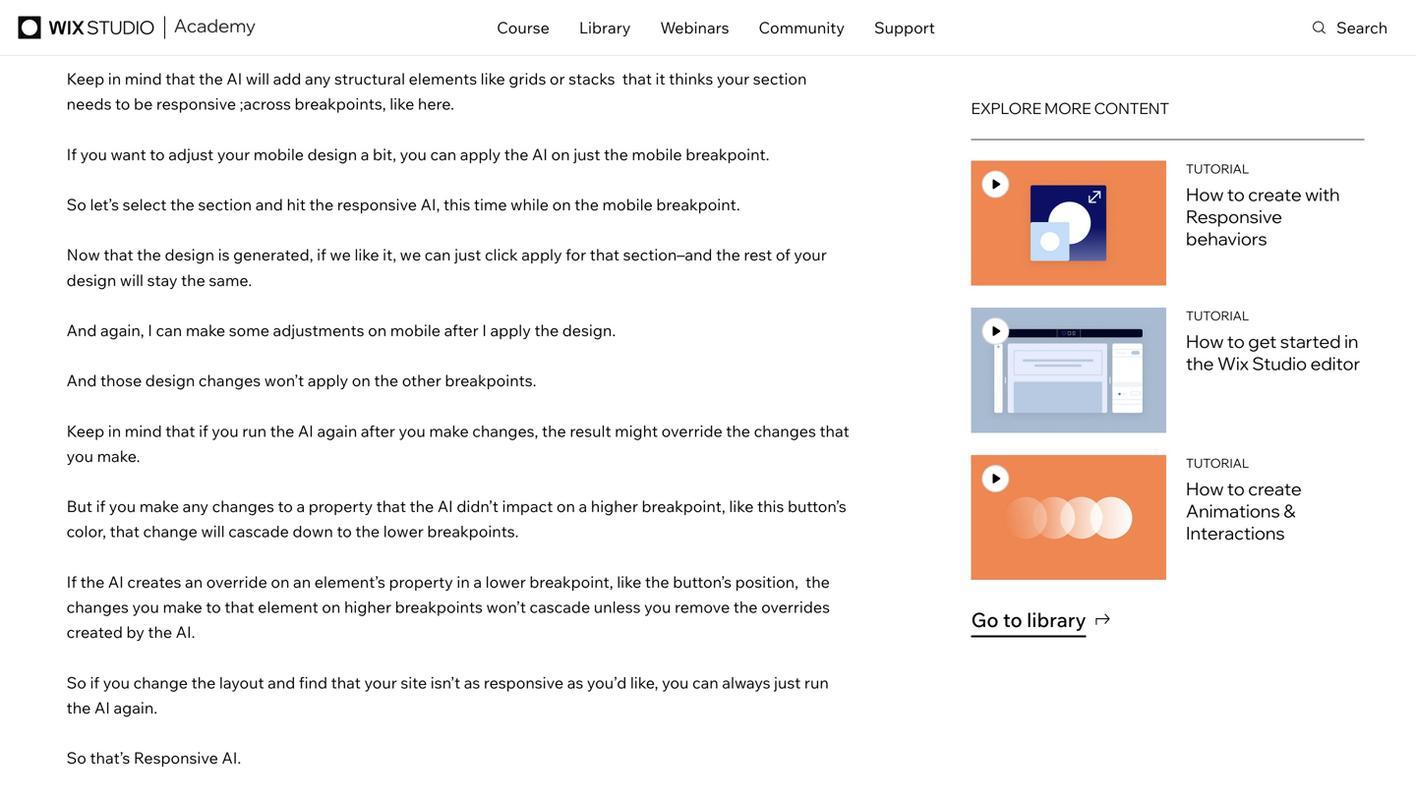 Task type: vqa. For each thing, say whether or not it's contained in the screenshot.
branding
no



Task type: describe. For each thing, give the bounding box(es) containing it.
so if you change the layout and find that your site isn't as responsive as you'd like, you can always just run the ai again.
[[67, 673, 829, 718]]

ai inside so if you change the layout and find that your site isn't as responsive as you'd like, you can always just run the ai again.
[[94, 698, 110, 718]]

you down and those design changes won't apply on the other breakpoints.
[[212, 421, 239, 441]]

be
[[134, 94, 153, 114]]

adjustments
[[273, 321, 364, 340]]

0 vertical spatial breakpoint.
[[686, 144, 770, 164]]

grids
[[509, 69, 546, 89]]

just inside so if you change the layout and find that your site isn't as responsive as you'd like, you can always just run the ai again.
[[774, 673, 801, 693]]

same.
[[209, 270, 252, 290]]

how to create with responsive behaviors image
[[971, 160, 1166, 286]]

apply down 'click'
[[490, 321, 531, 340]]

1 wix studio logo image from the left
[[16, 16, 156, 39]]

content
[[1094, 98, 1169, 118]]

design right those at the top of page
[[145, 371, 195, 391]]

higher inside but if you make any changes to a property that the ai didn't impact on a higher breakpoint, like this button's color, that change will cascade down to the lower breakpoints.
[[591, 497, 638, 516]]

layout
[[219, 673, 264, 693]]

a up down on the left of the page
[[296, 497, 305, 516]]

will inside now that the design is generated, if we like it, we can just click apply for that section–and the rest of your design will stay the same.
[[120, 270, 144, 290]]

design.
[[562, 321, 616, 340]]

webinars
[[660, 18, 729, 37]]

if the ai creates an override on an element's property in a lower breakpoint, like the button's position,  the changes you make to that element on higher breakpoints won't cascade unless you remove the overrides created by the ai.
[[67, 572, 830, 642]]

thinks
[[669, 69, 713, 89]]

will inside the keep in mind that the ai will add any structural elements like grids or stacks  that it thinks your section needs to be responsive ;across breakpoints, like here.
[[246, 69, 270, 89]]

but if you make any changes to a property that the ai didn't impact on a higher breakpoint, like this button's color, that change will cascade down to the lower breakpoints.
[[67, 497, 846, 542]]

so for so that's responsive ai.
[[67, 748, 86, 768]]

0 vertical spatial breakpoints.
[[445, 371, 536, 391]]

while
[[511, 195, 549, 214]]

now
[[67, 245, 100, 265]]

explore more content
[[971, 98, 1169, 118]]

lower inside but if you make any changes to a property that the ai didn't impact on a higher breakpoint, like this button's color, that change will cascade down to the lower breakpoints.
[[383, 522, 424, 542]]

for
[[566, 245, 586, 265]]

section inside the keep in mind that the ai will add any structural elements like grids or stacks  that it thinks your section needs to be responsive ;across breakpoints, like here.
[[753, 69, 807, 89]]

and again, i can make some adjustments on mobile after i apply the design.
[[67, 321, 616, 340]]

interactions
[[1186, 522, 1285, 544]]

that inside so if you change the layout and find that your site isn't as responsive as you'd like, you can always just run the ai again.
[[331, 673, 361, 693]]

bit,
[[373, 144, 396, 164]]

here.
[[418, 94, 454, 114]]

color,
[[67, 522, 106, 542]]

rest
[[744, 245, 772, 265]]

isn't
[[431, 673, 460, 693]]

mobile up other
[[390, 321, 441, 340]]

how to create animations & interactions image
[[971, 455, 1166, 580]]

ai,
[[421, 195, 440, 214]]

how to create with responsive behaviors list item
[[971, 160, 1365, 286]]

cascade inside if the ai creates an override on an element's property in a lower breakpoint, like the button's position,  the changes you make to that element on higher breakpoints won't cascade unless you remove the overrides created by the ai.
[[530, 597, 590, 617]]

result
[[570, 421, 611, 441]]

so that's responsive ai.
[[67, 748, 245, 768]]

on up element
[[271, 572, 290, 592]]

is
[[218, 245, 230, 265]]

you right "bit,"
[[400, 144, 427, 164]]

responsive inside the keep in mind that the ai will add any structural elements like grids or stacks  that it thinks your section needs to be responsive ;across breakpoints, like here.
[[156, 94, 236, 114]]

in inside keep in mind that if you run the ai again after you make changes, the result might override the changes that you make.
[[108, 421, 121, 441]]

1 horizontal spatial just
[[574, 144, 600, 164]]

support
[[874, 18, 935, 37]]

the inside the keep in mind that the ai will add any structural elements like grids or stacks  that it thinks your section needs to be responsive ;across breakpoints, like here.
[[199, 69, 223, 89]]

wix
[[1217, 352, 1249, 375]]

can inside now that the design is generated, if we like it, we can just click apply for that section–and the rest of your design will stay the same.
[[425, 245, 451, 265]]

and for and again, i can make some adjustments on mobile after i apply the design.
[[67, 321, 97, 340]]

you right unless
[[644, 597, 671, 617]]

to inside tutorial how to create with responsive behaviors
[[1227, 183, 1245, 205]]

make left some
[[186, 321, 225, 340]]

0 vertical spatial and
[[255, 195, 283, 214]]

go
[[971, 607, 999, 632]]

structural
[[334, 69, 405, 89]]

how for how to get started in the wix studio editor
[[1186, 330, 1224, 352]]

if for if you want to adjust your mobile design a bit, you can apply the ai on just the mobile breakpoint.
[[67, 144, 77, 164]]

override inside if the ai creates an override on an element's property in a lower breakpoint, like the button's position,  the changes you make to that element on higher breakpoints won't cascade unless you remove the overrides created by the ai.
[[206, 572, 267, 592]]

can inside so if you change the layout and find that your site isn't as responsive as you'd like, you can always just run the ai again.
[[692, 673, 719, 693]]

element
[[258, 597, 318, 617]]

a right impact on the bottom of page
[[579, 497, 587, 516]]

by
[[126, 623, 144, 642]]

but
[[67, 497, 92, 516]]

changes inside keep in mind that if you run the ai again after you make changes, the result might override the changes that you make.
[[754, 421, 816, 441]]

or
[[550, 69, 565, 89]]

like inside now that the design is generated, if we like it, we can just click apply for that section–and the rest of your design will stay the same.
[[355, 245, 379, 265]]

and those design changes won't apply on the other breakpoints.
[[67, 371, 536, 391]]

want
[[111, 144, 146, 164]]

tutorial how to get started in the wix studio editor
[[1186, 308, 1360, 375]]

lower inside if the ai creates an override on an element's property in a lower breakpoint, like the button's position,  the changes you make to that element on higher breakpoints won't cascade unless you remove the overrides created by the ai.
[[485, 572, 526, 592]]

1 vertical spatial responsive
[[337, 195, 417, 214]]

mobile down ;across
[[254, 144, 304, 164]]

make inside if the ai creates an override on an element's property in a lower breakpoint, like the button's position,  the changes you make to that element on higher breakpoints won't cascade unless you remove the overrides created by the ai.
[[163, 597, 202, 617]]

apply up again
[[308, 371, 348, 391]]

can down the 'here.'
[[430, 144, 457, 164]]

hit
[[287, 195, 306, 214]]

ai inside but if you make any changes to a property that the ai didn't impact on a higher breakpoint, like this button's color, that change will cascade down to the lower breakpoints.
[[437, 497, 453, 516]]

to right down on the left of the page
[[337, 522, 352, 542]]

any inside but if you make any changes to a property that the ai didn't impact on a higher breakpoint, like this button's color, that change will cascade down to the lower breakpoints.
[[183, 497, 209, 516]]

tutorial for how to create animations & interactions
[[1186, 455, 1249, 471]]

ai up while
[[532, 144, 548, 164]]

those
[[100, 371, 142, 391]]

if inside now that the design is generated, if we like it, we can just click apply for that section–and the rest of your design will stay the same.
[[317, 245, 326, 265]]

to inside if the ai creates an override on an element's property in a lower breakpoint, like the button's position,  the changes you make to that element on higher breakpoints won't cascade unless you remove the overrides created by the ai.
[[206, 597, 221, 617]]

and for and those design changes won't apply on the other breakpoints.
[[67, 371, 97, 391]]

some
[[229, 321, 269, 340]]

mind for make.
[[125, 421, 162, 441]]

apply inside now that the design is generated, if we like it, we can just click apply for that section–and the rest of your design will stay the same.
[[521, 245, 562, 265]]

0 horizontal spatial section
[[198, 195, 252, 214]]

0 horizontal spatial responsive
[[134, 748, 218, 768]]

responsive inside tutorial how to create with responsive behaviors
[[1186, 205, 1282, 227]]

the inside tutorial how to get started in the wix studio editor
[[1186, 352, 1214, 375]]

go to library link
[[971, 602, 1112, 637]]

you left want at left top
[[80, 144, 107, 164]]

design left is
[[165, 245, 214, 265]]

responsive inside so if you change the layout and find that your site isn't as responsive as you'd like, you can always just run the ai again.
[[484, 673, 564, 693]]

can right again, on the top of the page
[[156, 321, 182, 340]]

property inside but if you make any changes to a property that the ai didn't impact on a higher breakpoint, like this button's color, that change will cascade down to the lower breakpoints.
[[309, 497, 373, 516]]

your inside now that the design is generated, if we like it, we can just click apply for that section–and the rest of your design will stay the same.
[[794, 245, 827, 265]]

element's
[[314, 572, 385, 592]]

that's
[[90, 748, 130, 768]]

again,
[[100, 321, 144, 340]]

1 we from the left
[[330, 245, 351, 265]]

created
[[67, 623, 123, 642]]

tutorial how to create with responsive behaviors
[[1186, 160, 1340, 249]]

changes inside if the ai creates an override on an element's property in a lower breakpoint, like the button's position,  the changes you make to that element on higher breakpoints won't cascade unless you remove the overrides created by the ai.
[[67, 597, 129, 617]]

webinars link
[[660, 9, 729, 46]]

so for so if you change the layout and find that your site isn't as responsive as you'd like, you can always just run the ai again.
[[67, 673, 86, 693]]

1 horizontal spatial after
[[444, 321, 479, 340]]

keep in mind that if you run the ai again after you make changes, the result might override the changes that you make.
[[67, 421, 849, 466]]

add
[[273, 69, 301, 89]]

course link
[[497, 9, 550, 46]]

studio
[[1252, 352, 1307, 375]]

more
[[1045, 98, 1091, 118]]

how to get started in the wix studio editor image
[[971, 308, 1166, 433]]

select
[[123, 195, 167, 214]]

0 horizontal spatial this
[[444, 195, 470, 214]]

create for &
[[1248, 478, 1302, 500]]

mind for responsive
[[125, 69, 162, 89]]

make.
[[97, 446, 140, 466]]

remove
[[675, 597, 730, 617]]

to inside tutorial how to get started in the wix studio editor
[[1227, 330, 1245, 352]]

again.
[[114, 698, 158, 718]]

support link
[[874, 9, 935, 46]]

&
[[1284, 500, 1296, 522]]

it,
[[383, 245, 396, 265]]

like,
[[630, 673, 658, 693]]

elements
[[409, 69, 477, 89]]

that inside if the ai creates an override on an element's property in a lower breakpoint, like the button's position,  the changes you make to that element on higher breakpoints won't cascade unless you remove the overrides created by the ai.
[[225, 597, 254, 617]]

how for how to create with responsive behaviors
[[1186, 183, 1224, 205]]

to right go
[[1003, 607, 1022, 632]]

apply up time
[[460, 144, 501, 164]]

get
[[1248, 330, 1277, 352]]

of
[[776, 245, 791, 265]]

always
[[722, 673, 771, 693]]

higher inside if the ai creates an override on an element's property in a lower breakpoint, like the button's position,  the changes you make to that element on higher breakpoints won't cascade unless you remove the overrides created by the ai.
[[344, 597, 391, 617]]

ai inside if the ai creates an override on an element's property in a lower breakpoint, like the button's position,  the changes you make to that element on higher breakpoints won't cascade unless you remove the overrides created by the ai.
[[108, 572, 124, 592]]

override inside keep in mind that if you run the ai again after you make changes, the result might override the changes that you make.
[[662, 421, 723, 441]]

course
[[497, 18, 550, 37]]

1 i from the left
[[148, 321, 152, 340]]

breakpoint, inside if the ai creates an override on an element's property in a lower breakpoint, like the button's position,  the changes you make to that element on higher breakpoints won't cascade unless you remove the overrides created by the ai.
[[529, 572, 613, 592]]

section–and
[[623, 245, 713, 265]]

on right adjustments
[[368, 321, 387, 340]]

time
[[474, 195, 507, 214]]

to right want at left top
[[150, 144, 165, 164]]

library
[[1027, 607, 1086, 632]]

make inside keep in mind that if you run the ai again after you make changes, the result might override the changes that you make.
[[429, 421, 469, 441]]

behaviors
[[1186, 227, 1267, 249]]

run inside so if you change the layout and find that your site isn't as responsive as you'd like, you can always just run the ai again.
[[804, 673, 829, 693]]

on down or
[[551, 144, 570, 164]]



Task type: locate. For each thing, give the bounding box(es) containing it.
in
[[108, 69, 121, 89], [1344, 330, 1359, 352], [108, 421, 121, 441], [457, 572, 470, 592]]

1 vertical spatial if
[[67, 572, 77, 592]]

2 how from the top
[[1186, 330, 1224, 352]]

1 vertical spatial breakpoint.
[[656, 195, 740, 214]]

tutorial inside tutorial how to get started in the wix studio editor
[[1186, 308, 1249, 323]]

0 horizontal spatial an
[[185, 572, 203, 592]]

0 vertical spatial higher
[[591, 497, 638, 516]]

breakpoints. down the didn't
[[427, 522, 519, 542]]

0 vertical spatial tutorial
[[1186, 160, 1249, 176]]

0 vertical spatial create
[[1248, 183, 1302, 205]]

tutorial for how to get started in the wix studio editor
[[1186, 308, 1249, 323]]

2 vertical spatial so
[[67, 748, 86, 768]]

1 vertical spatial so
[[67, 673, 86, 693]]

0 vertical spatial so
[[67, 195, 86, 214]]

will inside but if you make any changes to a property that the ai didn't impact on a higher breakpoint, like this button's color, that change will cascade down to the lower breakpoints.
[[201, 522, 225, 542]]

community
[[759, 18, 845, 37]]

1 vertical spatial just
[[454, 245, 481, 265]]

stacks
[[569, 69, 615, 89]]

button's inside if the ai creates an override on an element's property in a lower breakpoint, like the button's position,  the changes you make to that element on higher breakpoints won't cascade unless you remove the overrides created by the ai.
[[673, 572, 732, 592]]

position,
[[735, 572, 799, 592]]

mind up be
[[125, 69, 162, 89]]

in inside tutorial how to get started in the wix studio editor
[[1344, 330, 1359, 352]]

tutorial up wix
[[1186, 308, 1249, 323]]

0 horizontal spatial property
[[309, 497, 373, 516]]

0 horizontal spatial will
[[120, 270, 144, 290]]

just inside now that the design is generated, if we like it, we can just click apply for that section–and the rest of your design will stay the same.
[[454, 245, 481, 265]]

create inside tutorial how to create animations & interactions
[[1248, 478, 1302, 500]]

this inside but if you make any changes to a property that the ai didn't impact on a higher breakpoint, like this button's color, that change will cascade down to the lower breakpoints.
[[757, 497, 784, 516]]

2 an from the left
[[293, 572, 311, 592]]

your
[[717, 69, 750, 89], [217, 144, 250, 164], [794, 245, 827, 265], [364, 673, 397, 693]]

override right the might
[[662, 421, 723, 441]]

and inside so if you change the layout and find that your site isn't as responsive as you'd like, you can always just run the ai again.
[[268, 673, 295, 693]]

0 vertical spatial responsive
[[156, 94, 236, 114]]

so for so let's select the section and hit the responsive ai, this time while on the mobile breakpoint.
[[67, 195, 86, 214]]

mobile up section–and at top
[[602, 195, 653, 214]]

2 if from the top
[[67, 572, 77, 592]]

breakpoints
[[395, 597, 483, 617]]

any inside the keep in mind that the ai will add any structural elements like grids or stacks  that it thinks your section needs to be responsive ;across breakpoints, like here.
[[305, 69, 331, 89]]

mind inside keep in mind that if you run the ai again after you make changes, the result might override the changes that you make.
[[125, 421, 162, 441]]

how inside tutorial how to create with responsive behaviors
[[1186, 183, 1224, 205]]

on
[[551, 144, 570, 164], [552, 195, 571, 214], [368, 321, 387, 340], [352, 371, 371, 391], [557, 497, 575, 516], [271, 572, 290, 592], [322, 597, 341, 617]]

1 vertical spatial breakpoint,
[[529, 572, 613, 592]]

1 keep from the top
[[67, 69, 104, 89]]

create for responsive
[[1248, 183, 1302, 205]]

if inside so if you change the layout and find that your site isn't as responsive as you'd like, you can always just run the ai again.
[[90, 673, 99, 693]]

2 wix studio academy logo image from the left
[[174, 19, 255, 36]]

mind up the make. on the left bottom
[[125, 421, 162, 441]]

on inside but if you make any changes to a property that the ai didn't impact on a higher breakpoint, like this button's color, that change will cascade down to the lower breakpoints.
[[557, 497, 575, 516]]

run down and those design changes won't apply on the other breakpoints.
[[242, 421, 267, 441]]

design
[[307, 144, 357, 164], [165, 245, 214, 265], [67, 270, 116, 290], [145, 371, 195, 391]]

1 vertical spatial cascade
[[530, 597, 590, 617]]

generated,
[[233, 245, 313, 265]]

0 vertical spatial and
[[67, 321, 97, 340]]

in up breakpoints
[[457, 572, 470, 592]]

tutorial inside tutorial how to create animations & interactions
[[1186, 455, 1249, 471]]

like inside if the ai creates an override on an element's property in a lower breakpoint, like the button's position,  the changes you make to that element on higher breakpoints won't cascade unless you remove the overrides created by the ai.
[[617, 572, 642, 592]]

0 horizontal spatial any
[[183, 497, 209, 516]]

editor
[[1311, 352, 1360, 375]]

1 vertical spatial lower
[[485, 572, 526, 592]]

will
[[246, 69, 270, 89], [120, 270, 144, 290], [201, 522, 225, 542]]

you inside but if you make any changes to a property that the ai didn't impact on a higher breakpoint, like this button's color, that change will cascade down to the lower breakpoints.
[[109, 497, 136, 516]]

1 vertical spatial will
[[120, 270, 144, 290]]

if down color,
[[67, 572, 77, 592]]

1 create from the top
[[1248, 183, 1302, 205]]

can right the it,
[[425, 245, 451, 265]]

list
[[971, 139, 1365, 592]]

how left get
[[1186, 330, 1224, 352]]

breakpoint.
[[686, 144, 770, 164], [656, 195, 740, 214]]

0 vertical spatial section
[[753, 69, 807, 89]]

let's
[[90, 195, 119, 214]]

how inside tutorial how to get started in the wix studio editor
[[1186, 330, 1224, 352]]

breakpoints. inside but if you make any changes to a property that the ai didn't impact on a higher breakpoint, like this button's color, that change will cascade down to the lower breakpoints.
[[427, 522, 519, 542]]

2 so from the top
[[67, 673, 86, 693]]

;across
[[240, 94, 291, 114]]

0 horizontal spatial lower
[[383, 522, 424, 542]]

on right impact on the bottom of page
[[557, 497, 575, 516]]

library link
[[579, 9, 631, 46]]

1 vertical spatial how
[[1186, 330, 1224, 352]]

to inside the keep in mind that the ai will add any structural elements like grids or stacks  that it thinks your section needs to be responsive ;across breakpoints, like here.
[[115, 94, 130, 114]]

change
[[143, 522, 198, 542], [133, 673, 188, 693]]

property up down on the left of the page
[[309, 497, 373, 516]]

creates
[[127, 572, 181, 592]]

ai up ;across
[[227, 69, 242, 89]]

breakpoint, down the might
[[642, 497, 726, 516]]

that inside the keep in mind that the ai will add any structural elements like grids or stacks  that it thinks your section needs to be responsive ;across breakpoints, like here.
[[165, 69, 195, 89]]

changes
[[199, 371, 261, 391], [754, 421, 816, 441], [212, 497, 274, 516], [67, 597, 129, 617]]

how up behaviors
[[1186, 183, 1224, 205]]

cascade inside but if you make any changes to a property that the ai didn't impact on a higher breakpoint, like this button's color, that change will cascade down to the lower breakpoints.
[[228, 522, 289, 542]]

if
[[67, 144, 77, 164], [67, 572, 77, 592]]

cascade left down on the left of the page
[[228, 522, 289, 542]]

if inside if the ai creates an override on an element's property in a lower breakpoint, like the button's position,  the changes you make to that element on higher breakpoints won't cascade unless you remove the overrides created by the ai.
[[67, 572, 77, 592]]

so inside so if you change the layout and find that your site isn't as responsive as you'd like, you can always just run the ai again.
[[67, 673, 86, 693]]

tutorial up behaviors
[[1186, 160, 1249, 176]]

in inside the keep in mind that the ai will add any structural elements like grids or stacks  that it thinks your section needs to be responsive ;across breakpoints, like here.
[[108, 69, 121, 89]]

unless
[[594, 597, 641, 617]]

a up breakpoints
[[473, 572, 482, 592]]

1 horizontal spatial higher
[[591, 497, 638, 516]]

button's up position,
[[788, 497, 846, 516]]

ai
[[227, 69, 242, 89], [532, 144, 548, 164], [298, 421, 314, 441], [437, 497, 453, 516], [108, 572, 124, 592], [94, 698, 110, 718]]

on right while
[[552, 195, 571, 214]]

0 vertical spatial this
[[444, 195, 470, 214]]

to
[[115, 94, 130, 114], [150, 144, 165, 164], [1227, 183, 1245, 205], [1227, 330, 1245, 352], [1227, 478, 1245, 500], [278, 497, 293, 516], [337, 522, 352, 542], [206, 597, 221, 617], [1003, 607, 1022, 632]]

property
[[309, 497, 373, 516], [389, 572, 453, 592]]

1 horizontal spatial will
[[201, 522, 225, 542]]

adjust
[[168, 144, 214, 164]]

we
[[330, 245, 351, 265], [400, 245, 421, 265]]

ai.
[[176, 623, 195, 642], [222, 748, 241, 768]]

lower down impact on the bottom of page
[[485, 572, 526, 592]]

i
[[148, 321, 152, 340], [482, 321, 487, 340]]

ai inside keep in mind that if you run the ai again after you make changes, the result might override the changes that you make.
[[298, 421, 314, 441]]

how for how to create animations & interactions
[[1186, 478, 1224, 500]]

impact
[[502, 497, 553, 516]]

wix studio academy logo image
[[173, 19, 257, 36], [174, 19, 255, 36]]

on down and again, i can make some adjustments on mobile after i apply the design. at the top of the page
[[352, 371, 371, 391]]

if inside but if you make any changes to a property that the ai didn't impact on a higher breakpoint, like this button's color, that change will cascade down to the lower breakpoints.
[[96, 497, 105, 516]]

other
[[402, 371, 441, 391]]

ai left the 'again.'
[[94, 698, 110, 718]]

if
[[317, 245, 326, 265], [199, 421, 208, 441], [96, 497, 105, 516], [90, 673, 99, 693]]

create inside tutorial how to create with responsive behaviors
[[1248, 183, 1302, 205]]

apply left for
[[521, 245, 562, 265]]

1 horizontal spatial any
[[305, 69, 331, 89]]

keep up the make. on the left bottom
[[67, 421, 104, 441]]

just
[[574, 144, 600, 164], [454, 245, 481, 265], [774, 673, 801, 693]]

0 vertical spatial just
[[574, 144, 600, 164]]

keep for keep in mind that the ai will add any structural elements like grids or stacks  that it thinks your section needs to be responsive ;across breakpoints, like here.
[[67, 69, 104, 89]]

2 mind from the top
[[125, 421, 162, 441]]

keep for keep in mind that if you run the ai again after you make changes, the result might override the changes that you make.
[[67, 421, 104, 441]]

change inside so if you change the layout and find that your site isn't as responsive as you'd like, you can always just run the ai again.
[[133, 673, 188, 693]]

to up down on the left of the page
[[278, 497, 293, 516]]

a left "bit,"
[[361, 144, 369, 164]]

2 vertical spatial tutorial
[[1186, 455, 1249, 471]]

on down element's
[[322, 597, 341, 617]]

0 vertical spatial keep
[[67, 69, 104, 89]]

1 and from the top
[[67, 321, 97, 340]]

site
[[401, 673, 427, 693]]

1 vertical spatial responsive
[[134, 748, 218, 768]]

2 i from the left
[[482, 321, 487, 340]]

higher down element's
[[344, 597, 391, 617]]

3 so from the top
[[67, 748, 86, 768]]

1 horizontal spatial section
[[753, 69, 807, 89]]

ai inside the keep in mind that the ai will add any structural elements like grids or stacks  that it thinks your section needs to be responsive ;across breakpoints, like here.
[[227, 69, 242, 89]]

and left those at the top of page
[[67, 371, 97, 391]]

1 horizontal spatial responsive
[[337, 195, 417, 214]]

1 horizontal spatial ai.
[[222, 748, 241, 768]]

in up needs
[[108, 69, 121, 89]]

you'd
[[587, 673, 627, 693]]

like left the 'here.'
[[390, 94, 414, 114]]

this right ai,
[[444, 195, 470, 214]]

2 horizontal spatial will
[[246, 69, 270, 89]]

how inside tutorial how to create animations & interactions
[[1186, 478, 1224, 500]]

mind
[[125, 69, 162, 89], [125, 421, 162, 441]]

1 vertical spatial keep
[[67, 421, 104, 441]]

0 vertical spatial won't
[[264, 371, 304, 391]]

override up element
[[206, 572, 267, 592]]

like left the it,
[[355, 245, 379, 265]]

wix studio logo image
[[16, 16, 156, 39], [18, 16, 154, 39]]

you right but
[[109, 497, 136, 516]]

1 as from the left
[[464, 673, 480, 693]]

changes,
[[472, 421, 538, 441]]

0 vertical spatial ai.
[[176, 623, 195, 642]]

your right adjust
[[217, 144, 250, 164]]

1 vertical spatial create
[[1248, 478, 1302, 500]]

in inside if the ai creates an override on an element's property in a lower breakpoint, like the button's position,  the changes you make to that element on higher breakpoints won't cascade unless you remove the overrides created by the ai.
[[457, 572, 470, 592]]

0 horizontal spatial button's
[[673, 572, 732, 592]]

responsive
[[1186, 205, 1282, 227], [134, 748, 218, 768]]

ai left "creates"
[[108, 572, 124, 592]]

you down other
[[399, 421, 426, 441]]

1 vertical spatial override
[[206, 572, 267, 592]]

how
[[1186, 183, 1224, 205], [1186, 330, 1224, 352], [1186, 478, 1224, 500]]

2 keep from the top
[[67, 421, 104, 441]]

override
[[662, 421, 723, 441], [206, 572, 267, 592]]

1 vertical spatial tutorial
[[1186, 308, 1249, 323]]

0 horizontal spatial we
[[330, 245, 351, 265]]

responsive left with at right top
[[1186, 205, 1282, 227]]

1 horizontal spatial lower
[[485, 572, 526, 592]]

run inside keep in mind that if you run the ai again after you make changes, the result might override the changes that you make.
[[242, 421, 267, 441]]

2 vertical spatial will
[[201, 522, 225, 542]]

1 if from the top
[[67, 144, 77, 164]]

mind inside the keep in mind that the ai will add any structural elements like grids or stacks  that it thinks your section needs to be responsive ;across breakpoints, like here.
[[125, 69, 162, 89]]

1 horizontal spatial override
[[662, 421, 723, 441]]

1 vertical spatial and
[[67, 371, 97, 391]]

0 horizontal spatial run
[[242, 421, 267, 441]]

breakpoint, inside but if you make any changes to a property that the ai didn't impact on a higher breakpoint, like this button's color, that change will cascade down to the lower breakpoints.
[[642, 497, 726, 516]]

and left find
[[268, 673, 295, 693]]

2 as from the left
[[567, 673, 583, 693]]

1 horizontal spatial as
[[567, 673, 583, 693]]

design down 'breakpoints,'
[[307, 144, 357, 164]]

lower up element's
[[383, 522, 424, 542]]

1 how from the top
[[1186, 183, 1224, 205]]

just left 'click'
[[454, 245, 481, 265]]

click
[[485, 245, 518, 265]]

won't down adjustments
[[264, 371, 304, 391]]

2 vertical spatial responsive
[[484, 673, 564, 693]]

and left hit
[[255, 195, 283, 214]]

keep inside keep in mind that if you run the ai again after you make changes, the result might override the changes that you make.
[[67, 421, 104, 441]]

2 horizontal spatial just
[[774, 673, 801, 693]]

0 vertical spatial run
[[242, 421, 267, 441]]

after right again
[[361, 421, 395, 441]]

2 horizontal spatial responsive
[[484, 673, 564, 693]]

cascade left unless
[[530, 597, 590, 617]]

tutorial up animations
[[1186, 455, 1249, 471]]

1 horizontal spatial run
[[804, 673, 829, 693]]

your right of
[[794, 245, 827, 265]]

0 vertical spatial change
[[143, 522, 198, 542]]

breakpoint. up section–and at top
[[656, 195, 740, 214]]

tutorial for how to create with responsive behaviors
[[1186, 160, 1249, 176]]

tutorial inside tutorial how to create with responsive behaviors
[[1186, 160, 1249, 176]]

we right the it,
[[400, 245, 421, 265]]

that
[[165, 69, 195, 89], [104, 245, 133, 265], [590, 245, 620, 265], [165, 421, 195, 441], [820, 421, 849, 441], [376, 497, 406, 516], [110, 522, 140, 542], [225, 597, 254, 617], [331, 673, 361, 693]]

breakpoints.
[[445, 371, 536, 391], [427, 522, 519, 542]]

run right always
[[804, 673, 829, 693]]

how up interactions
[[1186, 478, 1224, 500]]

tutorial how to create animations & interactions
[[1186, 455, 1302, 544]]

to up interactions
[[1227, 478, 1245, 500]]

0 vertical spatial will
[[246, 69, 270, 89]]

go to library
[[971, 607, 1086, 632]]

ai. right by
[[176, 623, 195, 642]]

like inside but if you make any changes to a property that the ai didn't impact on a higher breakpoint, like this button's color, that change will cascade down to the lower breakpoints.
[[729, 497, 754, 516]]

property inside if the ai creates an override on an element's property in a lower breakpoint, like the button's position,  the changes you make to that element on higher breakpoints won't cascade unless you remove the overrides created by the ai.
[[389, 572, 453, 592]]

0 horizontal spatial responsive
[[156, 94, 236, 114]]

your inside the keep in mind that the ai will add any structural elements like grids or stacks  that it thinks your section needs to be responsive ;across breakpoints, like here.
[[717, 69, 750, 89]]

button's
[[788, 497, 846, 516], [673, 572, 732, 592]]

can left always
[[692, 673, 719, 693]]

3 tutorial from the top
[[1186, 455, 1249, 471]]

after inside keep in mind that if you run the ai again after you make changes, the result might override the changes that you make.
[[361, 421, 395, 441]]

to inside tutorial how to create animations & interactions
[[1227, 478, 1245, 500]]

so down the created
[[67, 673, 86, 693]]

with
[[1305, 183, 1340, 205]]

mobile
[[254, 144, 304, 164], [632, 144, 682, 164], [602, 195, 653, 214], [390, 321, 441, 340]]

create
[[1248, 183, 1302, 205], [1248, 478, 1302, 500]]

library
[[579, 18, 631, 37]]

make down "creates"
[[163, 597, 202, 617]]

ai left the didn't
[[437, 497, 453, 516]]

mobile down "it"
[[632, 144, 682, 164]]

0 horizontal spatial after
[[361, 421, 395, 441]]

0 horizontal spatial higher
[[344, 597, 391, 617]]

keep inside the keep in mind that the ai will add any structural elements like grids or stacks  that it thinks your section needs to be responsive ;across breakpoints, like here.
[[67, 69, 104, 89]]

responsive up adjust
[[156, 94, 236, 114]]

like up unless
[[617, 572, 642, 592]]

2 vertical spatial how
[[1186, 478, 1224, 500]]

a
[[361, 144, 369, 164], [296, 497, 305, 516], [579, 497, 587, 516], [473, 572, 482, 592]]

2 tutorial from the top
[[1186, 308, 1249, 323]]

Search text field
[[1313, 0, 1416, 55]]

like up position,
[[729, 497, 754, 516]]

0 horizontal spatial as
[[464, 673, 480, 693]]

started
[[1280, 330, 1341, 352]]

down
[[293, 522, 333, 542]]

1 vertical spatial breakpoints.
[[427, 522, 519, 542]]

2 and from the top
[[67, 371, 97, 391]]

1 vertical spatial run
[[804, 673, 829, 693]]

list containing how to create with responsive behaviors
[[971, 139, 1365, 592]]

1 horizontal spatial breakpoint,
[[642, 497, 726, 516]]

you up the 'again.'
[[103, 673, 130, 693]]

stay
[[147, 270, 178, 290]]

so left let's
[[67, 195, 86, 214]]

1 wix studio academy logo image from the left
[[173, 19, 257, 36]]

to left be
[[115, 94, 130, 114]]

1 vertical spatial property
[[389, 572, 453, 592]]

button's up remove
[[673, 572, 732, 592]]

any
[[305, 69, 331, 89], [183, 497, 209, 516]]

1 vertical spatial higher
[[344, 597, 391, 617]]

1 vertical spatial button's
[[673, 572, 732, 592]]

1 horizontal spatial won't
[[486, 597, 526, 617]]

won't
[[264, 371, 304, 391], [486, 597, 526, 617]]

1 horizontal spatial property
[[389, 572, 453, 592]]

breakpoint, up unless
[[529, 572, 613, 592]]

so let's select the section and hit the responsive ai, this time while on the mobile breakpoint.
[[67, 195, 740, 214]]

change inside but if you make any changes to a property that the ai didn't impact on a higher breakpoint, like this button's color, that change will cascade down to the lower breakpoints.
[[143, 522, 198, 542]]

button's inside but if you make any changes to a property that the ai didn't impact on a higher breakpoint, like this button's color, that change will cascade down to the lower breakpoints.
[[788, 497, 846, 516]]

responsive right isn't on the bottom of page
[[484, 673, 564, 693]]

responsive down "bit,"
[[337, 195, 417, 214]]

make down the make. on the left bottom
[[139, 497, 179, 516]]

2 vertical spatial just
[[774, 673, 801, 693]]

like left the grids
[[481, 69, 505, 89]]

1 vertical spatial ai.
[[222, 748, 241, 768]]

your inside so if you change the layout and find that your site isn't as responsive as you'd like, you can always just run the ai again.
[[364, 673, 397, 693]]

0 vertical spatial after
[[444, 321, 479, 340]]

0 horizontal spatial won't
[[264, 371, 304, 391]]

1 horizontal spatial we
[[400, 245, 421, 265]]

1 vertical spatial section
[[198, 195, 252, 214]]

how to get started in the wix studio editor list item
[[971, 308, 1365, 433]]

0 horizontal spatial i
[[148, 321, 152, 340]]

you left the make. on the left bottom
[[67, 446, 93, 466]]

breakpoints. up changes,
[[445, 371, 536, 391]]

ai. inside if the ai creates an override on an element's property in a lower breakpoint, like the button's position,  the changes you make to that element on higher breakpoints won't cascade unless you remove the overrides created by the ai.
[[176, 623, 195, 642]]

0 horizontal spatial breakpoint,
[[529, 572, 613, 592]]

0 vertical spatial if
[[67, 144, 77, 164]]

a inside if the ai creates an override on an element's property in a lower breakpoint, like the button's position,  the changes you make to that element on higher breakpoints won't cascade unless you remove the overrides created by the ai.
[[473, 572, 482, 592]]

0 vertical spatial override
[[662, 421, 723, 441]]

responsive down the 'again.'
[[134, 748, 218, 768]]

needs
[[67, 94, 112, 114]]

you right like,
[[662, 673, 689, 693]]

1 horizontal spatial responsive
[[1186, 205, 1282, 227]]

1 mind from the top
[[125, 69, 162, 89]]

1 vertical spatial change
[[133, 673, 188, 693]]

just down "stacks"
[[574, 144, 600, 164]]

find
[[299, 673, 328, 693]]

now that the design is generated, if we like it, we can just click apply for that section–and the rest of your design will stay the same.
[[67, 245, 827, 290]]

changes inside but if you make any changes to a property that the ai didn't impact on a higher breakpoint, like this button's color, that change will cascade down to the lower breakpoints.
[[212, 497, 274, 516]]

make inside but if you make any changes to a property that the ai didn't impact on a higher breakpoint, like this button's color, that change will cascade down to the lower breakpoints.
[[139, 497, 179, 516]]

make
[[186, 321, 225, 340], [429, 421, 469, 441], [139, 497, 179, 516], [163, 597, 202, 617]]

1 horizontal spatial i
[[482, 321, 487, 340]]

if for if the ai creates an override on an element's property in a lower breakpoint, like the button's position,  the changes you make to that element on higher breakpoints won't cascade unless you remove the overrides created by the ai.
[[67, 572, 77, 592]]

breakpoints,
[[295, 94, 386, 114]]

higher down the might
[[591, 497, 638, 516]]

0 vertical spatial property
[[309, 497, 373, 516]]

won't inside if the ai creates an override on an element's property in a lower breakpoint, like the button's position,  the changes you make to that element on higher breakpoints won't cascade unless you remove the overrides created by the ai.
[[486, 597, 526, 617]]

this up position,
[[757, 497, 784, 516]]

animations
[[1186, 500, 1280, 522]]

0 horizontal spatial cascade
[[228, 522, 289, 542]]

ai left again
[[298, 421, 314, 441]]

3 how from the top
[[1186, 478, 1224, 500]]

keep
[[67, 69, 104, 89], [67, 421, 104, 441]]

higher
[[591, 497, 638, 516], [344, 597, 391, 617]]

if you want to adjust your mobile design a bit, you can apply the ai on just the mobile breakpoint.
[[67, 144, 770, 164]]

1 tutorial from the top
[[1186, 160, 1249, 176]]

an right "creates"
[[185, 572, 203, 592]]

how to create animations & interactions list item
[[971, 455, 1365, 580]]

2 we from the left
[[400, 245, 421, 265]]

breakpoint,
[[642, 497, 726, 516], [529, 572, 613, 592]]

create left with at right top
[[1248, 183, 1302, 205]]

1 so from the top
[[67, 195, 86, 214]]

0 vertical spatial any
[[305, 69, 331, 89]]

to up behaviors
[[1227, 183, 1245, 205]]

and left again, on the top of the page
[[67, 321, 97, 340]]

explore
[[971, 98, 1042, 118]]

design down now at the top left
[[67, 270, 116, 290]]

0 vertical spatial how
[[1186, 183, 1224, 205]]

2 wix studio logo image from the left
[[18, 16, 154, 39]]

an up element
[[293, 572, 311, 592]]

1 vertical spatial and
[[268, 673, 295, 693]]

0 horizontal spatial override
[[206, 572, 267, 592]]

1 an from the left
[[185, 572, 203, 592]]

2 create from the top
[[1248, 478, 1302, 500]]

1 horizontal spatial an
[[293, 572, 311, 592]]

and
[[67, 321, 97, 340], [67, 371, 97, 391]]

0 vertical spatial button's
[[788, 497, 846, 516]]

didn't
[[457, 497, 499, 516]]

1 vertical spatial any
[[183, 497, 209, 516]]

you down "creates"
[[132, 597, 159, 617]]

if inside keep in mind that if you run the ai again after you make changes, the result might override the changes that you make.
[[199, 421, 208, 441]]

might
[[615, 421, 658, 441]]

1 horizontal spatial button's
[[788, 497, 846, 516]]

keep in mind that the ai will add any structural elements like grids or stacks  that it thinks your section needs to be responsive ;across breakpoints, like here.
[[67, 69, 807, 114]]



